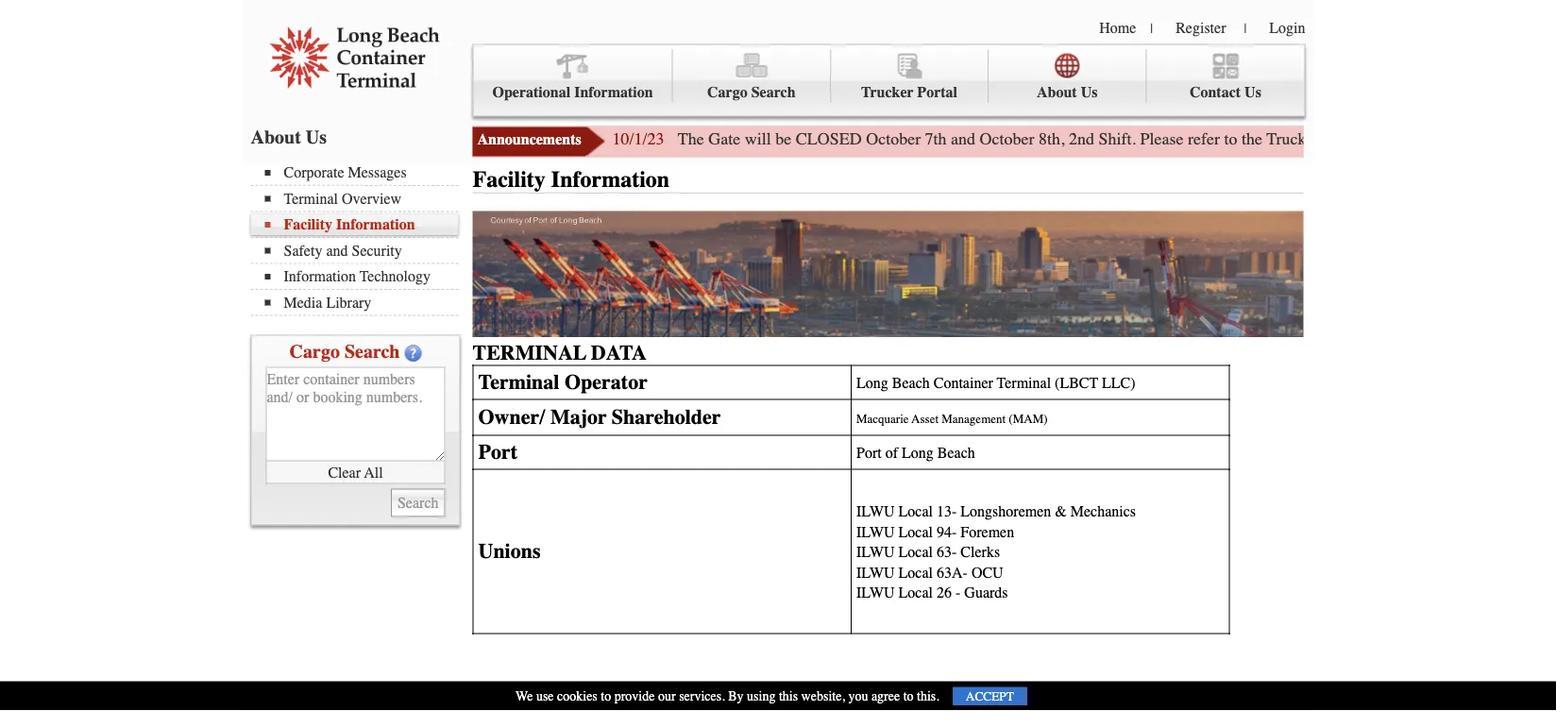 Task type: describe. For each thing, give the bounding box(es) containing it.
2 local from the top
[[899, 523, 933, 540]]

technology
[[360, 268, 431, 285]]

you
[[848, 689, 868, 704]]

shift.
[[1099, 129, 1136, 149]]

Enter container numbers and/ or booking numbers.  text field
[[266, 367, 445, 461]]

​port
[[856, 444, 882, 462]]

major
[[550, 405, 607, 429]]

our
[[658, 689, 676, 704]]

1 horizontal spatial to
[[903, 689, 914, 704]]

1 horizontal spatial facility
[[473, 167, 546, 193]]

login
[[1269, 19, 1306, 36]]

2 | from the left
[[1244, 21, 1247, 36]]

accept
[[966, 689, 1014, 704]]

trucker portal
[[861, 84, 958, 101]]

facility information link
[[265, 216, 458, 233]]

3 local from the top
[[899, 543, 933, 561]]

this
[[779, 689, 798, 704]]

​terminal
[[478, 370, 559, 394]]

library
[[326, 294, 371, 311]]

safety and security link
[[265, 242, 458, 259]]

mechanics
[[1071, 503, 1136, 520]]

&
[[1055, 503, 1067, 520]]

closed
[[796, 129, 862, 149]]

1 october from the left
[[866, 129, 921, 149]]

menu bar containing corporate messages
[[251, 162, 468, 316]]

​​long
[[856, 374, 888, 392]]

by
[[728, 689, 744, 704]]

0 vertical spatial beach
[[892, 374, 930, 392]]

safety
[[284, 242, 322, 259]]

information up security
[[336, 216, 415, 233]]

we use cookies to provide our services. by using this website, you agree to this.
[[516, 689, 939, 704]]

login link
[[1269, 19, 1306, 36]]

clear all
[[328, 463, 383, 481]]

contact us
[[1190, 84, 1261, 101]]

​ilwu local 13- longshoremen & mechanics ilwu local 94- foremen ilwu local 63- clerks ilwu local 63a- ocu ilwu local 26 - guards
[[856, 503, 1136, 601]]

63a-
[[937, 564, 968, 581]]

facility inside corporate messages terminal overview facility information safety and security information technology media library
[[284, 216, 332, 233]]

operational
[[492, 84, 570, 101]]

asset
[[912, 411, 939, 426]]

2 gate from the left
[[1311, 129, 1343, 149]]

container
[[934, 374, 993, 392]]

corporate
[[284, 164, 344, 181]]

94-
[[937, 523, 957, 540]]

foremen
[[961, 523, 1014, 540]]

using
[[747, 689, 776, 704]]

llc)
[[1102, 374, 1136, 392]]

further
[[1486, 129, 1532, 149]]

facility information
[[473, 167, 670, 193]]

trucker portal link
[[831, 50, 989, 103]]

0 vertical spatial and
[[951, 129, 976, 149]]

we
[[516, 689, 533, 704]]

macquarie
[[856, 411, 909, 426]]

media
[[284, 294, 322, 311]]

7th
[[925, 129, 947, 149]]

operator
[[565, 370, 648, 394]]

clerks
[[961, 543, 1000, 561]]

2 october from the left
[[980, 129, 1035, 149]]

of
[[885, 444, 898, 462]]

register
[[1176, 19, 1226, 36]]

home
[[1099, 19, 1136, 36]]

services.
[[679, 689, 725, 704]]

​​​​terminal data
[[473, 341, 647, 365]]

us for contact us link
[[1245, 84, 1261, 101]]

1 gate from the left
[[708, 129, 740, 149]]

63-
[[937, 543, 957, 561]]

use
[[536, 689, 554, 704]]

us for about us link
[[1081, 84, 1098, 101]]

2 ilwu from the top
[[856, 543, 895, 561]]

​​long beach container terminal (lbct llc)
[[856, 374, 1136, 392]]

for
[[1462, 129, 1482, 149]]

messages
[[348, 164, 407, 181]]

announcements
[[477, 131, 581, 148]]

accept button
[[953, 687, 1027, 705]]

provide
[[614, 689, 655, 704]]

operational information link
[[474, 50, 673, 103]]

0 horizontal spatial cargo
[[289, 340, 340, 362]]

management
[[942, 411, 1006, 426]]

data
[[591, 341, 647, 365]]

ocu
[[972, 564, 1003, 581]]

2 horizontal spatial to
[[1224, 129, 1238, 149]]

agree
[[871, 689, 900, 704]]



Task type: vqa. For each thing, say whether or not it's contained in the screenshot.
About Us Link
yes



Task type: locate. For each thing, give the bounding box(es) containing it.
menu bar
[[473, 44, 1306, 117], [251, 162, 468, 316]]

1 horizontal spatial us
[[1081, 84, 1098, 101]]

to left this.
[[903, 689, 914, 704]]

operational information
[[492, 84, 653, 101]]

10/1/23
[[612, 129, 664, 149]]

macquarie asset management (mam)
[[856, 411, 1048, 426]]

0 horizontal spatial gate
[[708, 129, 740, 149]]

local left 63a-
[[899, 564, 933, 581]]

and
[[951, 129, 976, 149], [326, 242, 348, 259]]

​​port
[[478, 440, 518, 464]]

us up corporate
[[306, 126, 327, 148]]

1 horizontal spatial terminal
[[997, 374, 1051, 392]]

-
[[956, 584, 961, 601]]

facility up safety
[[284, 216, 332, 233]]

​​unions
[[478, 539, 541, 563]]

search up be
[[751, 84, 796, 101]]

october
[[866, 129, 921, 149], [980, 129, 1035, 149]]

beach down the macquarie asset management (mam)
[[937, 444, 975, 462]]

us
[[1081, 84, 1098, 101], [1245, 84, 1261, 101], [306, 126, 327, 148]]

about up 8th,
[[1037, 84, 1077, 101]]

about us link
[[989, 50, 1147, 103]]

cargo search link
[[673, 50, 831, 103]]

corporate messages link
[[265, 164, 458, 181]]

shareholder
[[612, 405, 721, 429]]

search
[[751, 84, 796, 101], [345, 340, 400, 362]]

1 | from the left
[[1150, 21, 1153, 36]]

clear
[[328, 463, 361, 481]]

cargo
[[707, 84, 748, 101], [289, 340, 340, 362]]

terminal inside corporate messages terminal overview facility information safety and security information technology media library
[[284, 190, 338, 207]]

1 vertical spatial search
[[345, 340, 400, 362]]

0 vertical spatial facility
[[473, 167, 546, 193]]

gat
[[1536, 129, 1556, 149]]

0 horizontal spatial to
[[601, 689, 611, 704]]

clear all button
[[266, 461, 445, 484]]

​​​​terminal
[[473, 341, 586, 365]]

​​owner/
[[478, 405, 545, 429]]

1 vertical spatial cargo search
[[289, 340, 400, 362]]

cargo up will
[[707, 84, 748, 101]]

contact
[[1190, 84, 1241, 101]]

information technology link
[[265, 268, 458, 285]]

web
[[1393, 129, 1421, 149]]

|
[[1150, 21, 1153, 36], [1244, 21, 1247, 36]]

5 local from the top
[[899, 584, 933, 601]]

cargo down media at the left top of the page
[[289, 340, 340, 362]]

0 vertical spatial cargo
[[707, 84, 748, 101]]

to left the
[[1224, 129, 1238, 149]]

4 local from the top
[[899, 564, 933, 581]]

trucker
[[861, 84, 914, 101]]

0 vertical spatial menu bar
[[473, 44, 1306, 117]]

menu bar containing operational information
[[473, 44, 1306, 117]]

1 vertical spatial terminal
[[997, 374, 1051, 392]]

3 ilwu from the top
[[856, 564, 895, 581]]

gate right truck
[[1311, 129, 1343, 149]]

1 horizontal spatial search
[[751, 84, 796, 101]]

10/1/23 the gate will be closed october 7th and october 8th, 2nd shift. please refer to the truck gate hours web page for further gat
[[612, 129, 1556, 149]]

us up 10/1/23 the gate will be closed october 7th and october 8th, 2nd shift. please refer to the truck gate hours web page for further gat
[[1081, 84, 1098, 101]]

us right contact
[[1245, 84, 1261, 101]]

1 horizontal spatial about us
[[1037, 84, 1098, 101]]

1 horizontal spatial about
[[1037, 84, 1077, 101]]

1 horizontal spatial |
[[1244, 21, 1247, 36]]

local left 94-
[[899, 523, 933, 540]]

about us
[[1037, 84, 1098, 101], [251, 126, 327, 148]]

be
[[775, 129, 791, 149]]

0 vertical spatial terminal
[[284, 190, 338, 207]]

information up 10/1/23
[[574, 84, 653, 101]]

and right safety
[[326, 242, 348, 259]]

1 horizontal spatial cargo
[[707, 84, 748, 101]]

local left 63-
[[899, 543, 933, 561]]

website,
[[801, 689, 845, 704]]

0 horizontal spatial about us
[[251, 126, 327, 148]]

| left the login at the right top of page
[[1244, 21, 1247, 36]]

will
[[745, 129, 771, 149]]

about us up 2nd at the right of page
[[1037, 84, 1098, 101]]

terminal down corporate
[[284, 190, 338, 207]]

1 horizontal spatial gate
[[1311, 129, 1343, 149]]

1 vertical spatial beach
[[937, 444, 975, 462]]

about us up corporate
[[251, 126, 327, 148]]

long
[[902, 444, 934, 462]]

about
[[1037, 84, 1077, 101], [251, 126, 301, 148]]

information down 10/1/23
[[551, 167, 670, 193]]

refer
[[1188, 129, 1220, 149]]

all
[[364, 463, 383, 481]]

1 horizontal spatial beach
[[937, 444, 975, 462]]

the
[[678, 129, 704, 149]]

longshoremen
[[961, 503, 1051, 520]]

​port of long beach
[[856, 444, 975, 462]]

13-
[[937, 503, 957, 520]]

1 vertical spatial cargo
[[289, 340, 340, 362]]

1 horizontal spatial and
[[951, 129, 976, 149]]

october left 8th,
[[980, 129, 1035, 149]]

and inside corporate messages terminal overview facility information safety and security information technology media library
[[326, 242, 348, 259]]

8th,
[[1039, 129, 1065, 149]]

about up corporate
[[251, 126, 301, 148]]

about inside menu bar
[[1037, 84, 1077, 101]]

0 horizontal spatial and
[[326, 242, 348, 259]]

1 horizontal spatial october
[[980, 129, 1035, 149]]

local
[[899, 503, 933, 520], [899, 523, 933, 540], [899, 543, 933, 561], [899, 564, 933, 581], [899, 584, 933, 601]]

guards
[[964, 584, 1008, 601]]

home link
[[1099, 19, 1136, 36]]

corporate messages terminal overview facility information safety and security information technology media library
[[284, 164, 431, 311]]

facility
[[473, 167, 546, 193], [284, 216, 332, 233]]

1 vertical spatial facility
[[284, 216, 332, 233]]

0 vertical spatial about us
[[1037, 84, 1098, 101]]

1 horizontal spatial cargo search
[[707, 84, 796, 101]]

2nd
[[1069, 129, 1095, 149]]

register link
[[1176, 19, 1226, 36]]

terminal overview link
[[265, 190, 458, 207]]

hours
[[1347, 129, 1389, 149]]

beach
[[892, 374, 930, 392], [937, 444, 975, 462]]

0 horizontal spatial terminal
[[284, 190, 338, 207]]

​​owner/ major shareholder
[[478, 405, 721, 429]]

truck
[[1267, 129, 1307, 149]]

0 vertical spatial search
[[751, 84, 796, 101]]

cargo inside menu bar
[[707, 84, 748, 101]]

page
[[1425, 129, 1458, 149]]

1 vertical spatial and
[[326, 242, 348, 259]]

media library link
[[265, 294, 458, 311]]

search down media library link
[[345, 340, 400, 362]]

26
[[937, 584, 952, 601]]

​ilwu
[[856, 503, 895, 520]]

cargo search
[[707, 84, 796, 101], [289, 340, 400, 362]]

and right 7th
[[951, 129, 976, 149]]

None submit
[[391, 489, 445, 517]]

local left 26 on the right
[[899, 584, 933, 601]]

portal
[[917, 84, 958, 101]]

0 horizontal spatial cargo search
[[289, 340, 400, 362]]

1 vertical spatial menu bar
[[251, 162, 468, 316]]

0 horizontal spatial october
[[866, 129, 921, 149]]

(lbct
[[1055, 374, 1098, 392]]

| right home link
[[1150, 21, 1153, 36]]

1 vertical spatial about us
[[251, 126, 327, 148]]

0 horizontal spatial us
[[306, 126, 327, 148]]

terminal up (mam)
[[997, 374, 1051, 392]]

local left the 13-
[[899, 503, 933, 520]]

0 vertical spatial cargo search
[[707, 84, 796, 101]]

the
[[1242, 129, 1263, 149]]

gate right the
[[708, 129, 740, 149]]

cargo search up will
[[707, 84, 796, 101]]

0 vertical spatial about
[[1037, 84, 1077, 101]]

2 horizontal spatial us
[[1245, 84, 1261, 101]]

information down safety
[[284, 268, 356, 285]]

1 ilwu from the top
[[856, 523, 895, 540]]

facility down announcements
[[473, 167, 546, 193]]

0 horizontal spatial about
[[251, 126, 301, 148]]

to left provide
[[601, 689, 611, 704]]

(mam)
[[1009, 411, 1048, 426]]

0 horizontal spatial |
[[1150, 21, 1153, 36]]

beach up asset at the right bottom of the page
[[892, 374, 930, 392]]

0 horizontal spatial facility
[[284, 216, 332, 233]]

1 horizontal spatial menu bar
[[473, 44, 1306, 117]]

october left 7th
[[866, 129, 921, 149]]

0 horizontal spatial menu bar
[[251, 162, 468, 316]]

terminal
[[284, 190, 338, 207], [997, 374, 1051, 392]]

0 horizontal spatial beach
[[892, 374, 930, 392]]

1 local from the top
[[899, 503, 933, 520]]

​terminal operator
[[478, 370, 648, 394]]

security
[[352, 242, 402, 259]]

please
[[1140, 129, 1184, 149]]

1 vertical spatial about
[[251, 126, 301, 148]]

4 ilwu from the top
[[856, 584, 895, 601]]

0 horizontal spatial search
[[345, 340, 400, 362]]

cargo search down library on the left top of the page
[[289, 340, 400, 362]]



